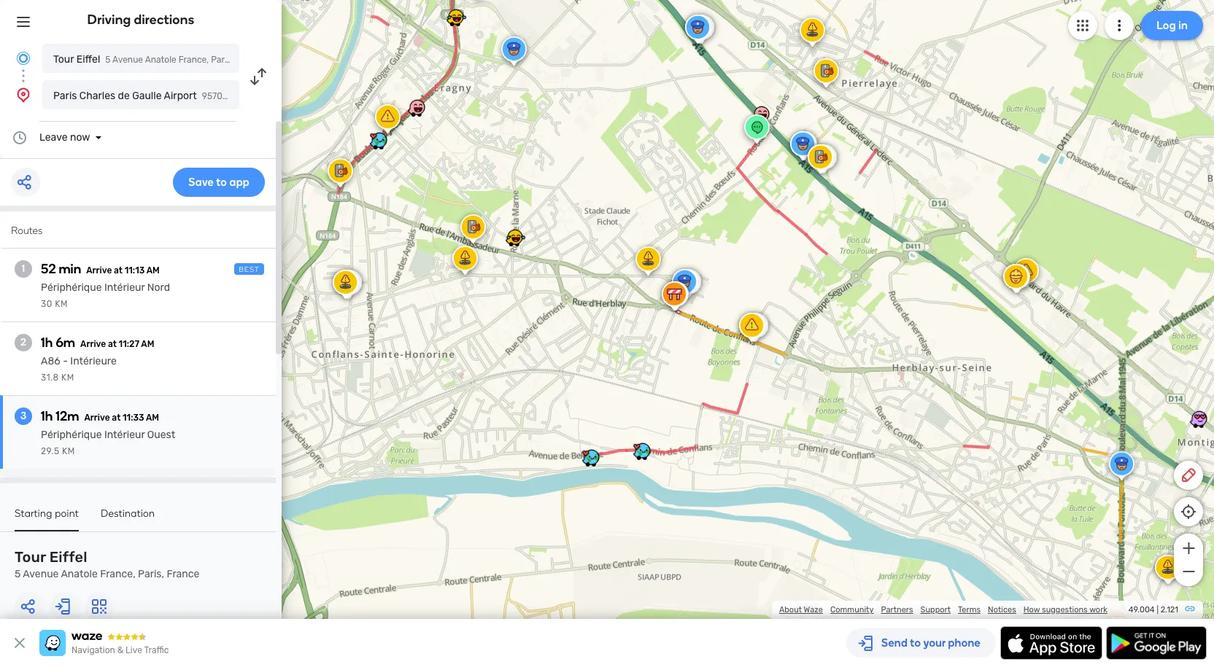 Task type: locate. For each thing, give the bounding box(es) containing it.
eiffel
[[76, 53, 100, 66], [49, 549, 87, 566]]

arrive inside 1h 6m arrive at 11:27 am
[[80, 339, 106, 350]]

0 vertical spatial arrive
[[86, 266, 112, 276]]

eiffel down starting point button
[[49, 549, 87, 566]]

avenue up paris charles de gaulle airport
[[112, 55, 143, 65]]

km inside the périphérique intérieur nord 30 km
[[55, 299, 68, 309]]

2 vertical spatial km
[[62, 447, 75, 457]]

0 vertical spatial km
[[55, 299, 68, 309]]

1 vertical spatial at
[[108, 339, 117, 350]]

1 horizontal spatial 5
[[105, 55, 111, 65]]

traffic
[[144, 646, 169, 656]]

am right 11:27
[[141, 339, 154, 350]]

how
[[1024, 606, 1040, 615]]

at left 11:27
[[108, 339, 117, 350]]

eiffel up charles
[[76, 53, 100, 66]]

am inside 1h 12m arrive at 11:33 am
[[146, 413, 159, 423]]

0 horizontal spatial avenue
[[23, 568, 59, 581]]

0 vertical spatial intérieur
[[104, 282, 145, 294]]

1 horizontal spatial france
[[236, 55, 264, 65]]

1h left 12m
[[41, 409, 53, 425]]

driving directions
[[87, 12, 194, 28]]

1
[[22, 263, 25, 275]]

1 vertical spatial paris,
[[138, 568, 164, 581]]

2 vertical spatial am
[[146, 413, 159, 423]]

1 vertical spatial france
[[167, 568, 199, 581]]

at inside 1h 12m arrive at 11:33 am
[[112, 413, 121, 423]]

périphérique inside périphérique intérieur ouest 29.5 km
[[41, 429, 102, 441]]

location image
[[15, 86, 32, 104]]

0 vertical spatial france
[[236, 55, 264, 65]]

0 horizontal spatial france
[[167, 568, 199, 581]]

tour eiffel 5 avenue anatole france, paris, france
[[53, 53, 264, 66], [15, 549, 199, 581]]

5
[[105, 55, 111, 65], [15, 568, 21, 581]]

1 vertical spatial arrive
[[80, 339, 106, 350]]

km right 30
[[55, 299, 68, 309]]

am
[[146, 266, 160, 276], [141, 339, 154, 350], [146, 413, 159, 423]]

am up nord
[[146, 266, 160, 276]]

1 vertical spatial périphérique
[[41, 429, 102, 441]]

at left 11:33 at the left
[[112, 413, 121, 423]]

km down the -
[[61, 373, 74, 383]]

arrive up the périphérique intérieur nord 30 km
[[86, 266, 112, 276]]

1 horizontal spatial avenue
[[112, 55, 143, 65]]

arrive up périphérique intérieur ouest 29.5 km
[[84, 413, 110, 423]]

3
[[20, 410, 26, 422]]

30
[[41, 299, 52, 309]]

france,
[[179, 55, 209, 65], [100, 568, 135, 581]]

anatole up the gaulle
[[145, 55, 176, 65]]

1 vertical spatial avenue
[[23, 568, 59, 581]]

1h left 6m at the bottom left of page
[[41, 335, 53, 351]]

at inside the 52 min arrive at 11:13 am
[[114, 266, 123, 276]]

2 périphérique from the top
[[41, 429, 102, 441]]

2 intérieur from the top
[[104, 429, 145, 441]]

at
[[114, 266, 123, 276], [108, 339, 117, 350], [112, 413, 121, 423]]

arrive inside the 52 min arrive at 11:13 am
[[86, 266, 112, 276]]

intérieur down 11:33 at the left
[[104, 429, 145, 441]]

0 vertical spatial paris,
[[211, 55, 234, 65]]

tour eiffel 5 avenue anatole france, paris, france down "destination" button
[[15, 549, 199, 581]]

0 horizontal spatial 5
[[15, 568, 21, 581]]

1 vertical spatial 1h
[[41, 409, 53, 425]]

1h for 1h 6m
[[41, 335, 53, 351]]

km
[[55, 299, 68, 309], [61, 373, 74, 383], [62, 447, 75, 457]]

terms link
[[958, 606, 981, 615]]

1 vertical spatial tour
[[15, 549, 46, 566]]

am inside 1h 6m arrive at 11:27 am
[[141, 339, 154, 350]]

0 vertical spatial anatole
[[145, 55, 176, 65]]

0 vertical spatial at
[[114, 266, 123, 276]]

1 périphérique from the top
[[41, 282, 102, 294]]

paris charles de gaulle airport
[[53, 90, 197, 102]]

anatole
[[145, 55, 176, 65], [61, 568, 98, 581]]

arrive up intérieure
[[80, 339, 106, 350]]

paris,
[[211, 55, 234, 65], [138, 568, 164, 581]]

2 vertical spatial arrive
[[84, 413, 110, 423]]

driving
[[87, 12, 131, 28]]

0 vertical spatial périphérique
[[41, 282, 102, 294]]

0 vertical spatial tour
[[53, 53, 74, 66]]

1 intérieur from the top
[[104, 282, 145, 294]]

52 min arrive at 11:13 am
[[41, 261, 160, 277]]

0 horizontal spatial france,
[[100, 568, 135, 581]]

intérieur down 11:13
[[104, 282, 145, 294]]

arrive
[[86, 266, 112, 276], [80, 339, 106, 350], [84, 413, 110, 423]]

0 vertical spatial 5
[[105, 55, 111, 65]]

x image
[[11, 635, 28, 652]]

arrive for 1h 6m
[[80, 339, 106, 350]]

1 vertical spatial km
[[61, 373, 74, 383]]

-
[[63, 355, 68, 368]]

0 vertical spatial avenue
[[112, 55, 143, 65]]

now
[[70, 131, 90, 144]]

1 horizontal spatial tour
[[53, 53, 74, 66]]

1h 6m arrive at 11:27 am
[[41, 335, 154, 351]]

leave now
[[39, 131, 90, 144]]

1h
[[41, 335, 53, 351], [41, 409, 53, 425]]

france
[[236, 55, 264, 65], [167, 568, 199, 581]]

1 vertical spatial tour eiffel 5 avenue anatole france, paris, france
[[15, 549, 199, 581]]

tour down starting point button
[[15, 549, 46, 566]]

nord
[[147, 282, 170, 294]]

a86 - intérieure 31.8 km
[[41, 355, 117, 383]]

am right 11:33 at the left
[[146, 413, 159, 423]]

périphérique down min at the top
[[41, 282, 102, 294]]

best
[[239, 266, 260, 274]]

paris
[[53, 90, 77, 102]]

tour
[[53, 53, 74, 66], [15, 549, 46, 566]]

suggestions
[[1042, 606, 1088, 615]]

0 horizontal spatial anatole
[[61, 568, 98, 581]]

0 vertical spatial 1h
[[41, 335, 53, 351]]

5 up charles
[[105, 55, 111, 65]]

1h 12m arrive at 11:33 am
[[41, 409, 159, 425]]

navigation
[[72, 646, 115, 656]]

intérieur inside the périphérique intérieur nord 30 km
[[104, 282, 145, 294]]

2 vertical spatial at
[[112, 413, 121, 423]]

arrive inside 1h 12m arrive at 11:33 am
[[84, 413, 110, 423]]

work
[[1090, 606, 1108, 615]]

0 vertical spatial france,
[[179, 55, 209, 65]]

0 vertical spatial am
[[146, 266, 160, 276]]

km inside périphérique intérieur ouest 29.5 km
[[62, 447, 75, 457]]

périphérique intérieur nord 30 km
[[41, 282, 170, 309]]

périphérique down 12m
[[41, 429, 102, 441]]

1 horizontal spatial paris,
[[211, 55, 234, 65]]

tour eiffel 5 avenue anatole france, paris, france up the gaulle
[[53, 53, 264, 66]]

km for min
[[55, 299, 68, 309]]

2.121
[[1161, 606, 1178, 615]]

1 vertical spatial am
[[141, 339, 154, 350]]

11:13
[[125, 266, 145, 276]]

france, up airport
[[179, 55, 209, 65]]

6m
[[56, 335, 75, 351]]

0 horizontal spatial tour
[[15, 549, 46, 566]]

intérieur inside périphérique intérieur ouest 29.5 km
[[104, 429, 145, 441]]

0 vertical spatial tour eiffel 5 avenue anatole france, paris, france
[[53, 53, 264, 66]]

intérieur
[[104, 282, 145, 294], [104, 429, 145, 441]]

5 down starting point button
[[15, 568, 21, 581]]

at inside 1h 6m arrive at 11:27 am
[[108, 339, 117, 350]]

anatole down point
[[61, 568, 98, 581]]

at for 6m
[[108, 339, 117, 350]]

km inside a86 - intérieure 31.8 km
[[61, 373, 74, 383]]

avenue
[[112, 55, 143, 65], [23, 568, 59, 581]]

avenue down starting point button
[[23, 568, 59, 581]]

intérieur for 1h 12m
[[104, 429, 145, 441]]

at left 11:13
[[114, 266, 123, 276]]

1 vertical spatial eiffel
[[49, 549, 87, 566]]

2 1h from the top
[[41, 409, 53, 425]]

directions
[[134, 12, 194, 28]]

partners
[[881, 606, 913, 615]]

1 vertical spatial intérieur
[[104, 429, 145, 441]]

notices link
[[988, 606, 1016, 615]]

périphérique inside the périphérique intérieur nord 30 km
[[41, 282, 102, 294]]

france, down "destination" button
[[100, 568, 135, 581]]

49.004 | 2.121
[[1129, 606, 1178, 615]]

am for 12m
[[146, 413, 159, 423]]

partners link
[[881, 606, 913, 615]]

2
[[20, 336, 26, 349]]

31.8
[[41, 373, 59, 383]]

périphérique
[[41, 282, 102, 294], [41, 429, 102, 441]]

km right the 29.5
[[62, 447, 75, 457]]

am inside the 52 min arrive at 11:13 am
[[146, 266, 160, 276]]

tour up paris
[[53, 53, 74, 66]]

1 1h from the top
[[41, 335, 53, 351]]



Task type: describe. For each thing, give the bounding box(es) containing it.
périphérique for 12m
[[41, 429, 102, 441]]

point
[[55, 508, 79, 520]]

12m
[[56, 409, 79, 425]]

destination button
[[101, 508, 155, 530]]

périphérique for min
[[41, 282, 102, 294]]

support link
[[921, 606, 951, 615]]

&
[[117, 646, 123, 656]]

am for 6m
[[141, 339, 154, 350]]

about waze community partners support terms notices how suggestions work
[[779, 606, 1108, 615]]

community link
[[830, 606, 874, 615]]

clock image
[[11, 129, 28, 147]]

zoom out image
[[1179, 563, 1198, 581]]

arrive for 1h 12m
[[84, 413, 110, 423]]

intérieure
[[70, 355, 117, 368]]

live
[[126, 646, 142, 656]]

notices
[[988, 606, 1016, 615]]

charles
[[79, 90, 115, 102]]

routes
[[11, 225, 43, 237]]

29.5
[[41, 447, 60, 457]]

at for min
[[114, 266, 123, 276]]

périphérique intérieur ouest 29.5 km
[[41, 429, 175, 457]]

pencil image
[[1180, 467, 1197, 484]]

0 vertical spatial eiffel
[[76, 53, 100, 66]]

11:33
[[123, 413, 144, 423]]

link image
[[1184, 603, 1196, 615]]

current location image
[[15, 50, 32, 67]]

zoom in image
[[1179, 540, 1198, 557]]

0 horizontal spatial paris,
[[138, 568, 164, 581]]

waze
[[804, 606, 823, 615]]

community
[[830, 606, 874, 615]]

49.004
[[1129, 606, 1155, 615]]

km for 6m
[[61, 373, 74, 383]]

km for 12m
[[62, 447, 75, 457]]

support
[[921, 606, 951, 615]]

about waze link
[[779, 606, 823, 615]]

how suggestions work link
[[1024, 606, 1108, 615]]

leave
[[39, 131, 68, 144]]

1 vertical spatial 5
[[15, 568, 21, 581]]

52
[[41, 261, 56, 277]]

ouest
[[147, 429, 175, 441]]

gaulle
[[132, 90, 162, 102]]

1 vertical spatial anatole
[[61, 568, 98, 581]]

1 horizontal spatial france,
[[179, 55, 209, 65]]

navigation & live traffic
[[72, 646, 169, 656]]

starting
[[15, 508, 52, 520]]

am for min
[[146, 266, 160, 276]]

about
[[779, 606, 802, 615]]

intérieur for 52 min
[[104, 282, 145, 294]]

terms
[[958, 606, 981, 615]]

starting point button
[[15, 508, 79, 532]]

|
[[1157, 606, 1159, 615]]

de
[[118, 90, 130, 102]]

1 horizontal spatial anatole
[[145, 55, 176, 65]]

arrive for 52 min
[[86, 266, 112, 276]]

at for 12m
[[112, 413, 121, 423]]

a86
[[41, 355, 60, 368]]

min
[[59, 261, 81, 277]]

11:27
[[119, 339, 139, 350]]

1 vertical spatial france,
[[100, 568, 135, 581]]

1h for 1h 12m
[[41, 409, 53, 425]]

starting point
[[15, 508, 79, 520]]

paris charles de gaulle airport button
[[42, 80, 239, 109]]

airport
[[164, 90, 197, 102]]

destination
[[101, 508, 155, 520]]



Task type: vqa. For each thing, say whether or not it's contained in the screenshot.
Driving on the left top of the page
yes



